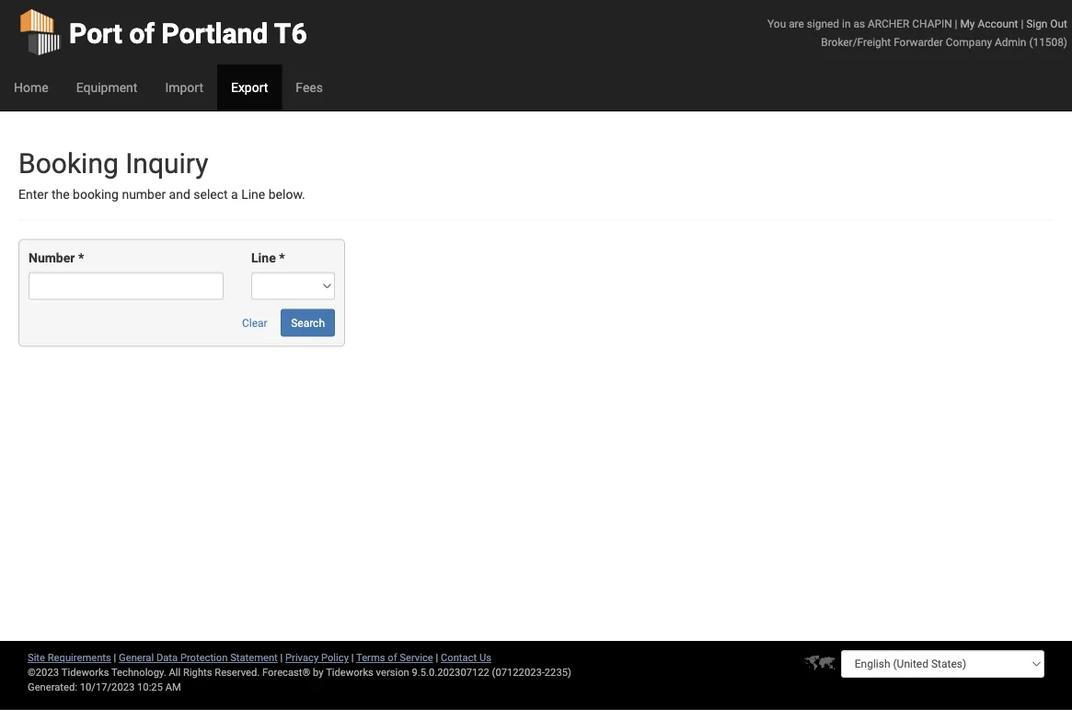 Task type: vqa. For each thing, say whether or not it's contained in the screenshot.
Time Format
no



Task type: describe. For each thing, give the bounding box(es) containing it.
10:25
[[137, 681, 163, 693]]

9.5.0.202307122
[[412, 666, 490, 678]]

contact
[[441, 652, 477, 664]]

sign out link
[[1027, 17, 1068, 30]]

us
[[480, 652, 492, 664]]

forecast®
[[263, 666, 311, 678]]

requirements
[[48, 652, 111, 664]]

fees button
[[282, 64, 337, 111]]

Number * text field
[[29, 272, 224, 300]]

site
[[28, 652, 45, 664]]

privacy policy link
[[286, 652, 349, 664]]

| left sign on the top
[[1022, 17, 1024, 30]]

port
[[69, 17, 122, 50]]

my
[[961, 17, 976, 30]]

booking inquiry enter the booking number and select a line below.
[[18, 147, 306, 202]]

service
[[400, 652, 434, 664]]

t6
[[274, 17, 307, 50]]

export
[[231, 80, 268, 95]]

import
[[165, 80, 204, 95]]

you
[[768, 17, 787, 30]]

below.
[[269, 187, 306, 202]]

forwarder
[[894, 35, 944, 48]]

enter
[[18, 187, 48, 202]]

home
[[14, 80, 48, 95]]

out
[[1051, 17, 1068, 30]]

technology.
[[111, 666, 166, 678]]

by
[[313, 666, 324, 678]]

(07122023-
[[492, 666, 545, 678]]

| up 9.5.0.202307122
[[436, 652, 439, 664]]

10/17/2023
[[80, 681, 135, 693]]

generated:
[[28, 681, 77, 693]]

| up tideworks
[[352, 652, 354, 664]]

statement
[[230, 652, 278, 664]]

number
[[29, 250, 75, 266]]

you are signed in as archer chapin | my account | sign out broker/freight forwarder company admin (11508)
[[768, 17, 1068, 48]]

* for line *
[[279, 250, 285, 266]]



Task type: locate. For each thing, give the bounding box(es) containing it.
equipment
[[76, 80, 138, 95]]

0 horizontal spatial *
[[78, 250, 84, 266]]

0 horizontal spatial of
[[129, 17, 155, 50]]

1 vertical spatial line
[[251, 250, 276, 266]]

data
[[156, 652, 178, 664]]

and
[[169, 187, 190, 202]]

home button
[[0, 64, 62, 111]]

admin
[[996, 35, 1027, 48]]

portland
[[162, 17, 268, 50]]

clear
[[242, 316, 268, 329]]

line inside the booking inquiry enter the booking number and select a line below.
[[241, 187, 265, 202]]

company
[[947, 35, 993, 48]]

|
[[956, 17, 958, 30], [1022, 17, 1024, 30], [114, 652, 116, 664], [280, 652, 283, 664], [352, 652, 354, 664], [436, 652, 439, 664]]

line up clear
[[251, 250, 276, 266]]

* right number
[[78, 250, 84, 266]]

number *
[[29, 250, 84, 266]]

of up version
[[388, 652, 397, 664]]

site requirements | general data protection statement | privacy policy | terms of service | contact us ©2023 tideworks technology. all rights reserved. forecast® by tideworks version 9.5.0.202307122 (07122023-2235) generated: 10/17/2023 10:25 am
[[28, 652, 572, 693]]

site requirements link
[[28, 652, 111, 664]]

booking
[[18, 147, 119, 180]]

fees
[[296, 80, 323, 95]]

are
[[789, 17, 805, 30]]

* for number *
[[78, 250, 84, 266]]

* down below.
[[279, 250, 285, 266]]

in
[[843, 17, 851, 30]]

select
[[194, 187, 228, 202]]

equipment button
[[62, 64, 151, 111]]

archer
[[868, 17, 910, 30]]

0 vertical spatial line
[[241, 187, 265, 202]]

| up the forecast®
[[280, 652, 283, 664]]

of inside 'site requirements | general data protection statement | privacy policy | terms of service | contact us ©2023 tideworks technology. all rights reserved. forecast® by tideworks version 9.5.0.202307122 (07122023-2235) generated: 10/17/2023 10:25 am'
[[388, 652, 397, 664]]

clear button
[[232, 309, 278, 337]]

broker/freight
[[822, 35, 892, 48]]

line
[[241, 187, 265, 202], [251, 250, 276, 266]]

import button
[[151, 64, 217, 111]]

line *
[[251, 250, 285, 266]]

general data protection statement link
[[119, 652, 278, 664]]

1 * from the left
[[78, 250, 84, 266]]

terms of service link
[[356, 652, 434, 664]]

export button
[[217, 64, 282, 111]]

1 vertical spatial of
[[388, 652, 397, 664]]

account
[[978, 17, 1019, 30]]

the
[[51, 187, 70, 202]]

2235)
[[545, 666, 572, 678]]

tideworks
[[326, 666, 374, 678]]

policy
[[321, 652, 349, 664]]

number
[[122, 187, 166, 202]]

all
[[169, 666, 181, 678]]

contact us link
[[441, 652, 492, 664]]

| left my
[[956, 17, 958, 30]]

of right port
[[129, 17, 155, 50]]

port of portland t6
[[69, 17, 307, 50]]

chapin
[[913, 17, 953, 30]]

*
[[78, 250, 84, 266], [279, 250, 285, 266]]

general
[[119, 652, 154, 664]]

sign
[[1027, 17, 1049, 30]]

2 * from the left
[[279, 250, 285, 266]]

| left general
[[114, 652, 116, 664]]

privacy
[[286, 652, 319, 664]]

booking
[[73, 187, 119, 202]]

protection
[[180, 652, 228, 664]]

reserved.
[[215, 666, 260, 678]]

1 horizontal spatial *
[[279, 250, 285, 266]]

1 horizontal spatial of
[[388, 652, 397, 664]]

©2023 tideworks
[[28, 666, 109, 678]]

search
[[291, 316, 325, 329]]

0 vertical spatial of
[[129, 17, 155, 50]]

a
[[231, 187, 238, 202]]

rights
[[183, 666, 212, 678]]

line right a on the top left of page
[[241, 187, 265, 202]]

version
[[376, 666, 410, 678]]

(11508)
[[1030, 35, 1068, 48]]

my account link
[[961, 17, 1019, 30]]

search button
[[281, 309, 335, 337]]

as
[[854, 17, 866, 30]]

inquiry
[[125, 147, 209, 180]]

port of portland t6 link
[[18, 0, 307, 64]]

terms
[[356, 652, 385, 664]]

of
[[129, 17, 155, 50], [388, 652, 397, 664]]

signed
[[808, 17, 840, 30]]

am
[[165, 681, 181, 693]]



